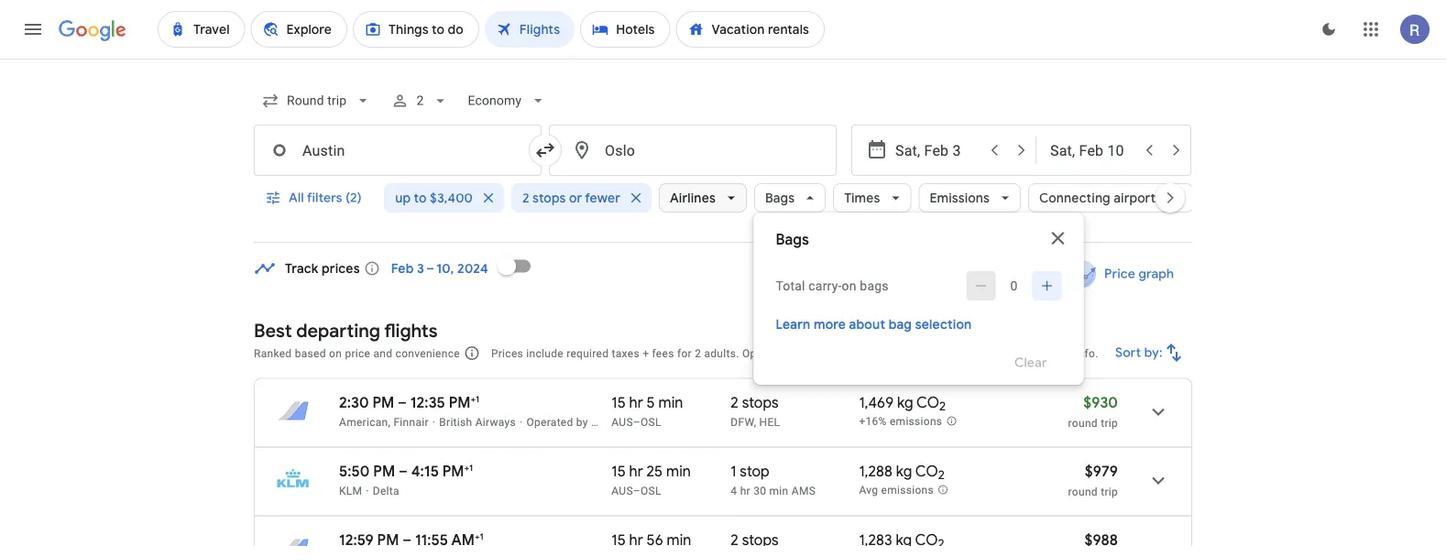 Task type: describe. For each thing, give the bounding box(es) containing it.
connecting airports
[[1039, 190, 1162, 206]]

5:50
[[339, 462, 370, 481]]

to
[[413, 190, 426, 206]]

2:30
[[339, 393, 369, 412]]

delta
[[373, 484, 400, 497]]

1,469 kg co 2
[[859, 393, 946, 414]]

5
[[647, 393, 655, 412]]

co for 1,469
[[917, 393, 940, 412]]

+ inside 5:50 pm – 4:15 pm + 1
[[464, 462, 469, 473]]

2 stops or fewer button
[[511, 176, 651, 220]]

learn more about bag selection link
[[776, 316, 972, 333]]

date grid button
[[930, 258, 1048, 291]]

swap origin and destination. image
[[534, 139, 556, 161]]

hr for 25
[[629, 462, 643, 481]]

based
[[295, 347, 326, 360]]

graph
[[1138, 266, 1174, 282]]

15 hr 25 min aus – osl
[[612, 462, 691, 497]]

bag
[[889, 316, 912, 333]]

price
[[345, 347, 371, 360]]

by:
[[1145, 345, 1163, 361]]

operated by nordic reg for finnair
[[527, 416, 704, 428]]

emissions for 1,469
[[890, 415, 943, 428]]

american, finnair
[[339, 416, 429, 428]]

loading results progress bar
[[0, 59, 1446, 62]]

up
[[395, 190, 410, 206]]

kg for 1,288
[[896, 462, 912, 481]]

2 stops dfw , hel
[[731, 393, 780, 428]]

15 for 15 hr 5 min
[[612, 393, 626, 412]]

(2)
[[346, 190, 362, 206]]

1,288
[[859, 462, 893, 481]]

1 inside 1 stop 4 hr 30 min ams
[[731, 462, 736, 481]]

ranked based on price and convenience
[[254, 347, 460, 360]]

1,288 kg co 2
[[859, 462, 945, 483]]

change appearance image
[[1307, 7, 1351, 51]]

grid
[[1009, 266, 1034, 282]]

min for 15 hr 25 min
[[666, 462, 691, 481]]

15 hr 5 min aus – osl
[[612, 393, 683, 428]]

leaves austin-bergstrom international airport at 12:59 pm on saturday, february 3 and arrives at oslo airport at 11:55 am on sunday, february 4. element
[[339, 531, 484, 546]]

dfw
[[731, 416, 754, 428]]

,
[[754, 416, 756, 428]]

date
[[977, 266, 1006, 282]]

trip for $979
[[1101, 485, 1118, 498]]

track prices
[[285, 260, 360, 277]]

leaves austin-bergstrom international airport at 5:50 pm on saturday, february 3 and arrives at oslo airport at 4:15 pm on sunday, february 4. element
[[339, 462, 473, 481]]

flights
[[384, 319, 438, 342]]

– left 4:15
[[399, 462, 408, 481]]

pm up delta at the left of the page
[[373, 462, 395, 481]]

times
[[844, 190, 880, 206]]

2 inside 2 stops or fewer popup button
[[522, 190, 529, 206]]

reg
[[628, 416, 648, 428]]

operated
[[527, 416, 573, 428]]

date grid
[[977, 266, 1034, 282]]

avg emissions
[[859, 484, 934, 497]]

pm right 4:15
[[442, 462, 464, 481]]

prices
[[491, 347, 523, 360]]

Arrival time: 12:35 PM on  Sunday, February 4. text field
[[410, 393, 480, 412]]

leaves austin-bergstrom international airport at 2:30 pm on saturday, february 3 and arrives at oslo airport at 12:35 pm on sunday, february 4. element
[[339, 393, 480, 412]]

min inside 1 stop 4 hr 30 min ams
[[769, 484, 789, 497]]

pm up american, finnair
[[373, 393, 394, 412]]

1 vertical spatial for
[[651, 416, 665, 428]]

required
[[567, 347, 609, 360]]

aus for 15 hr 5 min
[[612, 416, 633, 428]]

Departure time: 2:30 PM. text field
[[339, 393, 394, 412]]

more
[[814, 316, 846, 333]]

988 US dollars text field
[[1085, 531, 1118, 546]]

1 and from the left
[[373, 347, 393, 360]]

all filters (2) button
[[254, 176, 376, 220]]

– left 12:35
[[398, 393, 407, 412]]

2 2 stops flight. element from the top
[[731, 531, 779, 546]]

Return text field
[[1050, 126, 1135, 175]]

Departure time: 5:50 PM. text field
[[339, 462, 395, 481]]

flight details. leaves austin-bergstrom international airport at 5:50 pm on saturday, february 3 and arrives at oslo airport at 4:15 pm on sunday, february 4. image
[[1137, 459, 1181, 503]]

 image inside best departing flights main content
[[432, 416, 436, 428]]

osl for 25
[[641, 484, 662, 497]]

american,
[[339, 416, 391, 428]]

ranked
[[254, 347, 292, 360]]

Departure text field
[[895, 126, 980, 175]]

filters
[[307, 190, 342, 206]]

total duration 15 hr 56 min. element
[[612, 531, 731, 546]]

aus for 15 hr 25 min
[[612, 484, 633, 497]]

british airways
[[439, 416, 516, 428]]

price
[[1104, 266, 1135, 282]]

1 finnair from the left
[[394, 416, 429, 428]]

12:35
[[410, 393, 445, 412]]

2 and from the left
[[833, 347, 852, 360]]

up to $3,400 button
[[384, 176, 504, 220]]

stops for dfw
[[742, 393, 779, 412]]

layover (1 of 2) is a 1 hr 17 min layover at dallas/fort worth international airport in dallas. layover (2 of 2) is a 1 hr layover at helsinki airport in helsinki. element
[[731, 415, 850, 429]]

1 stop flight. element
[[731, 462, 770, 483]]

Arrival time: 4:15 PM on  Sunday, February 4. text field
[[411, 462, 473, 481]]

2 finnair from the left
[[668, 416, 704, 428]]

optional charges and
[[742, 347, 855, 360]]

2:30 pm – 12:35 pm + 1
[[339, 393, 480, 412]]

979 US dollars text field
[[1085, 462, 1118, 481]]

total carry-on bags
[[776, 278, 889, 293]]

+ 1
[[475, 531, 484, 542]]

+16%
[[859, 415, 887, 428]]

all
[[289, 190, 304, 206]]

sort by: button
[[1108, 331, 1192, 375]]

on for carry-
[[842, 278, 857, 293]]

airways
[[475, 416, 516, 428]]

$3,400
[[429, 190, 472, 206]]

about
[[849, 316, 886, 333]]

– inside 15 hr 25 min aus – osl
[[633, 484, 641, 497]]

on for based
[[329, 347, 342, 360]]

1 horizontal spatial for
[[677, 347, 692, 360]]

2 inside 2 popup button
[[416, 93, 424, 108]]

layover (1 of 1) is a 4 hr 30 min layover at amsterdam airport schiphol in amsterdam. element
[[731, 483, 850, 498]]

1 inside 5:50 pm – 4:15 pm + 1
[[469, 462, 473, 473]]

co for 1,288
[[916, 462, 938, 481]]

airports
[[1113, 190, 1162, 206]]

30
[[754, 484, 767, 497]]

$930
[[1084, 393, 1118, 412]]

$979 round trip
[[1068, 462, 1118, 498]]

departing
[[296, 319, 380, 342]]

airlines
[[669, 190, 715, 206]]



Task type: locate. For each thing, give the bounding box(es) containing it.
stops left the or
[[532, 190, 566, 206]]

kg inside 1,288 kg co 2
[[896, 462, 912, 481]]

kg up the avg emissions
[[896, 462, 912, 481]]

min right '25'
[[666, 462, 691, 481]]

–
[[398, 393, 407, 412], [633, 416, 641, 428], [399, 462, 408, 481], [633, 484, 641, 497]]

assistance
[[1017, 347, 1073, 360]]

0 vertical spatial round
[[1068, 417, 1098, 429]]

by
[[576, 416, 588, 428]]

1 horizontal spatial on
[[842, 278, 857, 293]]

flight details. leaves austin-bergstrom international airport at 2:30 pm on saturday, february 3 and arrives at oslo airport at 12:35 pm on sunday, february 4. image
[[1137, 390, 1181, 434]]

1 round from the top
[[1068, 417, 1098, 429]]

round down $979 on the right bottom
[[1068, 485, 1098, 498]]

min for 15 hr 5 min
[[659, 393, 683, 412]]

next image
[[1148, 176, 1192, 220]]

0 vertical spatial hr
[[629, 393, 643, 412]]

stops inside 2 stops dfw , hel
[[742, 393, 779, 412]]

15 inside 15 hr 5 min aus – osl
[[612, 393, 626, 412]]

0 horizontal spatial stops
[[532, 190, 566, 206]]

sort by:
[[1116, 345, 1163, 361]]

airlines button
[[658, 176, 746, 220]]

aus inside 15 hr 25 min aus – osl
[[612, 484, 633, 497]]

for right fees
[[677, 347, 692, 360]]

round down '$930' at the bottom right of the page
[[1068, 417, 1098, 429]]

0 horizontal spatial finnair
[[394, 416, 429, 428]]

0 horizontal spatial and
[[373, 347, 393, 360]]

Arrival time: 11:55 AM on  Sunday, February 4. text field
[[415, 531, 484, 546]]

930 US dollars text field
[[1084, 393, 1118, 412]]

15 for 15 hr 25 min
[[612, 462, 626, 481]]

0 horizontal spatial for
[[651, 416, 665, 428]]

2 vertical spatial min
[[769, 484, 789, 497]]

for right reg
[[651, 416, 665, 428]]

flight details. leaves austin-bergstrom international airport at 12:59 pm on saturday, february 3 and arrives at oslo airport at 11:55 am on sunday, february 4. image
[[1137, 527, 1181, 546]]

0 vertical spatial aus
[[612, 416, 633, 428]]

1 vertical spatial stops
[[742, 393, 779, 412]]

2 stops flight. element
[[731, 393, 779, 415], [731, 531, 779, 546]]

hr left '25'
[[629, 462, 643, 481]]

hr right the '4'
[[740, 484, 751, 497]]

round inside $930 round trip
[[1068, 417, 1098, 429]]

2 stops or fewer
[[522, 190, 620, 206]]

1 horizontal spatial stops
[[742, 393, 779, 412]]

emissions
[[890, 415, 943, 428], [881, 484, 934, 497]]

on left bags
[[842, 278, 857, 293]]

kg up +16% emissions
[[897, 393, 913, 412]]

1 15 from the top
[[612, 393, 626, 412]]

1 vertical spatial kg
[[896, 462, 912, 481]]

close dialog image
[[1047, 227, 1069, 249]]

and down more
[[833, 347, 852, 360]]

nordic
[[591, 416, 625, 428]]

0 vertical spatial 2 stops flight. element
[[731, 393, 779, 415]]

stops for or
[[532, 190, 566, 206]]

2 osl from the top
[[641, 484, 662, 497]]

0 vertical spatial for
[[677, 347, 692, 360]]

prices
[[322, 260, 360, 277]]

0 vertical spatial stops
[[532, 190, 566, 206]]

and right the price
[[373, 347, 393, 360]]

1 vertical spatial trip
[[1101, 485, 1118, 498]]

prices include required taxes + fees for 2 adults.
[[491, 347, 739, 360]]

2 inside 1,288 kg co 2
[[938, 468, 945, 483]]

osl for 5
[[641, 416, 662, 428]]

min right 5
[[659, 393, 683, 412]]

15 inside 15 hr 25 min aus – osl
[[612, 462, 626, 481]]

+16% emissions
[[859, 415, 943, 428]]

klm
[[339, 484, 362, 497]]

2 button
[[383, 79, 457, 123]]

None field
[[254, 84, 380, 117], [460, 84, 555, 117], [254, 84, 380, 117], [460, 84, 555, 117]]

co
[[917, 393, 940, 412], [916, 462, 938, 481]]

0 vertical spatial trip
[[1101, 417, 1118, 429]]

times button
[[833, 176, 911, 220]]

emissions
[[929, 190, 989, 206]]

hel
[[759, 416, 780, 428]]

1 vertical spatial aus
[[612, 484, 633, 497]]

fees
[[652, 347, 674, 360]]

best
[[254, 319, 292, 342]]

3 – 10,
[[417, 260, 454, 277]]

15 left '25'
[[612, 462, 626, 481]]

hr inside 15 hr 5 min aus – osl
[[629, 393, 643, 412]]

4
[[731, 484, 737, 497]]

on left the price
[[329, 347, 342, 360]]

min right 30
[[769, 484, 789, 497]]

0 vertical spatial osl
[[641, 416, 662, 428]]

connecting airports button
[[1028, 176, 1193, 220]]

1
[[476, 393, 480, 405], [469, 462, 473, 473], [731, 462, 736, 481], [480, 531, 484, 542]]

kg
[[897, 393, 913, 412], [896, 462, 912, 481]]

aus inside 15 hr 5 min aus – osl
[[612, 416, 633, 428]]

total duration 15 hr 5 min. element
[[612, 393, 731, 415]]

osl
[[641, 416, 662, 428], [641, 484, 662, 497]]

1 horizontal spatial finnair
[[668, 416, 704, 428]]

pm up british
[[449, 393, 471, 412]]

all filters (2)
[[289, 190, 362, 206]]

min inside 15 hr 5 min aus – osl
[[659, 393, 683, 412]]

learn more about tracked prices image
[[364, 260, 380, 277]]

emissions for 1,288
[[881, 484, 934, 497]]

min inside 15 hr 25 min aus – osl
[[666, 462, 691, 481]]

1 inside arrival time: 11:55 am on  sunday, february 4. text field
[[480, 531, 484, 542]]

1 vertical spatial osl
[[641, 484, 662, 497]]

None text field
[[254, 125, 542, 176]]

1 vertical spatial co
[[916, 462, 938, 481]]

5:50 pm – 4:15 pm + 1
[[339, 462, 473, 481]]

taxes
[[612, 347, 640, 360]]

fewer
[[585, 190, 620, 206]]

british
[[439, 416, 472, 428]]

None search field
[[254, 79, 1193, 385]]

None text field
[[549, 125, 837, 176]]

15 up operated by nordic reg for finnair
[[612, 393, 626, 412]]

best departing flights main content
[[254, 244, 1192, 546]]

1 vertical spatial min
[[666, 462, 691, 481]]

$930 round trip
[[1068, 393, 1118, 429]]

1 vertical spatial emissions
[[881, 484, 934, 497]]

0 vertical spatial co
[[917, 393, 940, 412]]

2 stops flight. element containing 2 stops
[[731, 393, 779, 415]]

trip inside $979 round trip
[[1101, 485, 1118, 498]]

passenger assistance
[[960, 347, 1073, 360]]

+ inside arrival time: 11:55 am on  sunday, february 4. text field
[[475, 531, 480, 542]]

1 vertical spatial 15
[[612, 462, 626, 481]]

emissions down 1,288 kg co 2
[[881, 484, 934, 497]]

min
[[659, 393, 683, 412], [666, 462, 691, 481], [769, 484, 789, 497]]

total duration 15 hr 25 min. element
[[612, 462, 731, 483]]

osl inside 15 hr 5 min aus – osl
[[641, 416, 662, 428]]

co inside the 1,469 kg co 2
[[917, 393, 940, 412]]

find the best price region
[[254, 244, 1192, 305]]

track
[[285, 260, 319, 277]]

2 trip from the top
[[1101, 485, 1118, 498]]

0 vertical spatial 15
[[612, 393, 626, 412]]

main menu image
[[22, 18, 44, 40]]

stop
[[740, 462, 770, 481]]

round for $930
[[1068, 417, 1098, 429]]

1 vertical spatial hr
[[629, 462, 643, 481]]

bags inside popup button
[[765, 190, 794, 206]]

emissions down the 1,469 kg co 2 on the bottom right of the page
[[890, 415, 943, 428]]

2 inside 2 stops dfw , hel
[[731, 393, 739, 412]]

price graph
[[1104, 266, 1174, 282]]

bags down bags popup button
[[776, 231, 809, 249]]

bags
[[860, 278, 889, 293]]

best departing flights
[[254, 319, 438, 342]]

kg for 1,469
[[897, 393, 913, 412]]

1 trip from the top
[[1101, 417, 1118, 429]]

1 osl from the top
[[641, 416, 662, 428]]

kg inside the 1,469 kg co 2
[[897, 393, 913, 412]]

ams
[[792, 484, 816, 497]]

2 inside the 1,469 kg co 2
[[940, 399, 946, 414]]

hr inside 15 hr 25 min aus – osl
[[629, 462, 643, 481]]

learn
[[776, 316, 811, 333]]

finnair
[[394, 416, 429, 428], [668, 416, 704, 428]]

round
[[1068, 417, 1098, 429], [1068, 485, 1098, 498]]

1 stop 4 hr 30 min ams
[[731, 462, 816, 497]]

hr inside 1 stop 4 hr 30 min ams
[[740, 484, 751, 497]]

round for $979
[[1068, 485, 1098, 498]]

feb 3 – 10, 2024
[[391, 260, 488, 277]]

15
[[612, 393, 626, 412], [612, 462, 626, 481]]

osl inside 15 hr 25 min aus – osl
[[641, 484, 662, 497]]

trip inside $930 round trip
[[1101, 417, 1118, 429]]

learn more about ranking image
[[464, 345, 480, 362]]

passenger
[[960, 347, 1014, 360]]

2 stops flight. element up ,
[[731, 393, 779, 415]]

avg
[[859, 484, 878, 497]]

hr
[[629, 393, 643, 412], [629, 462, 643, 481], [740, 484, 751, 497]]

connecting
[[1039, 190, 1110, 206]]

carry-
[[809, 278, 842, 293]]

total
[[776, 278, 805, 293]]

– down total duration 15 hr 25 min. element
[[633, 484, 641, 497]]

stops up ,
[[742, 393, 779, 412]]

finnair down total duration 15 hr 5 min. element
[[668, 416, 704, 428]]

hr left 5
[[629, 393, 643, 412]]

1 vertical spatial on
[[329, 347, 342, 360]]

up to $3,400
[[395, 190, 472, 206]]

1 vertical spatial bags
[[776, 231, 809, 249]]

1 2 stops flight. element from the top
[[731, 393, 779, 415]]

0 horizontal spatial on
[[329, 347, 342, 360]]

– right the nordic
[[633, 416, 641, 428]]

charges
[[789, 347, 830, 360]]

bags right airlines popup button
[[765, 190, 794, 206]]

0
[[1010, 278, 1018, 293]]

selection
[[915, 316, 972, 333]]

4:15
[[411, 462, 439, 481]]

– inside 15 hr 5 min aus – osl
[[633, 416, 641, 428]]

learn more about bag selection
[[776, 316, 972, 333]]

0 vertical spatial min
[[659, 393, 683, 412]]

0 vertical spatial bags
[[765, 190, 794, 206]]

1 vertical spatial round
[[1068, 485, 1098, 498]]

passenger assistance button
[[960, 347, 1073, 360]]

feb
[[391, 260, 414, 277]]

none search field containing bags
[[254, 79, 1193, 385]]

on inside best departing flights main content
[[329, 347, 342, 360]]

osl down 5
[[641, 416, 662, 428]]

1 horizontal spatial and
[[833, 347, 852, 360]]

2 stops flight. element down 30
[[731, 531, 779, 546]]

2 vertical spatial hr
[[740, 484, 751, 497]]

trip down '$930' at the bottom right of the page
[[1101, 417, 1118, 429]]

0 vertical spatial emissions
[[890, 415, 943, 428]]

25
[[647, 462, 663, 481]]

 image
[[432, 416, 436, 428]]

stops inside popup button
[[532, 190, 566, 206]]

bags button
[[754, 176, 826, 220]]

+ inside 2:30 pm – 12:35 pm + 1
[[471, 393, 476, 405]]

sort
[[1116, 345, 1142, 361]]

finnair down 2:30 pm – 12:35 pm + 1
[[394, 416, 429, 428]]

trip down $979 on the right bottom
[[1101, 485, 1118, 498]]

2024
[[457, 260, 488, 277]]

1 aus from the top
[[612, 416, 633, 428]]

osl down '25'
[[641, 484, 662, 497]]

0 vertical spatial on
[[842, 278, 857, 293]]

$979
[[1085, 462, 1118, 481]]

co up the avg emissions
[[916, 462, 938, 481]]

trip
[[1101, 417, 1118, 429], [1101, 485, 1118, 498]]

trip for $930
[[1101, 417, 1118, 429]]

1 inside 2:30 pm – 12:35 pm + 1
[[476, 393, 480, 405]]

or
[[569, 190, 582, 206]]

2 aus from the top
[[612, 484, 633, 497]]

convenience
[[396, 347, 460, 360]]

price graph button
[[1057, 258, 1189, 291]]

0 vertical spatial kg
[[897, 393, 913, 412]]

hr for 5
[[629, 393, 643, 412]]

co inside 1,288 kg co 2
[[916, 462, 938, 481]]

Departure time: 12:59 PM. text field
[[339, 531, 399, 546]]

co up +16% emissions
[[917, 393, 940, 412]]

2 15 from the top
[[612, 462, 626, 481]]

1 vertical spatial 2 stops flight. element
[[731, 531, 779, 546]]

round inside $979 round trip
[[1068, 485, 1098, 498]]

2 round from the top
[[1068, 485, 1098, 498]]



Task type: vqa. For each thing, say whether or not it's contained in the screenshot.
change appearance image
yes



